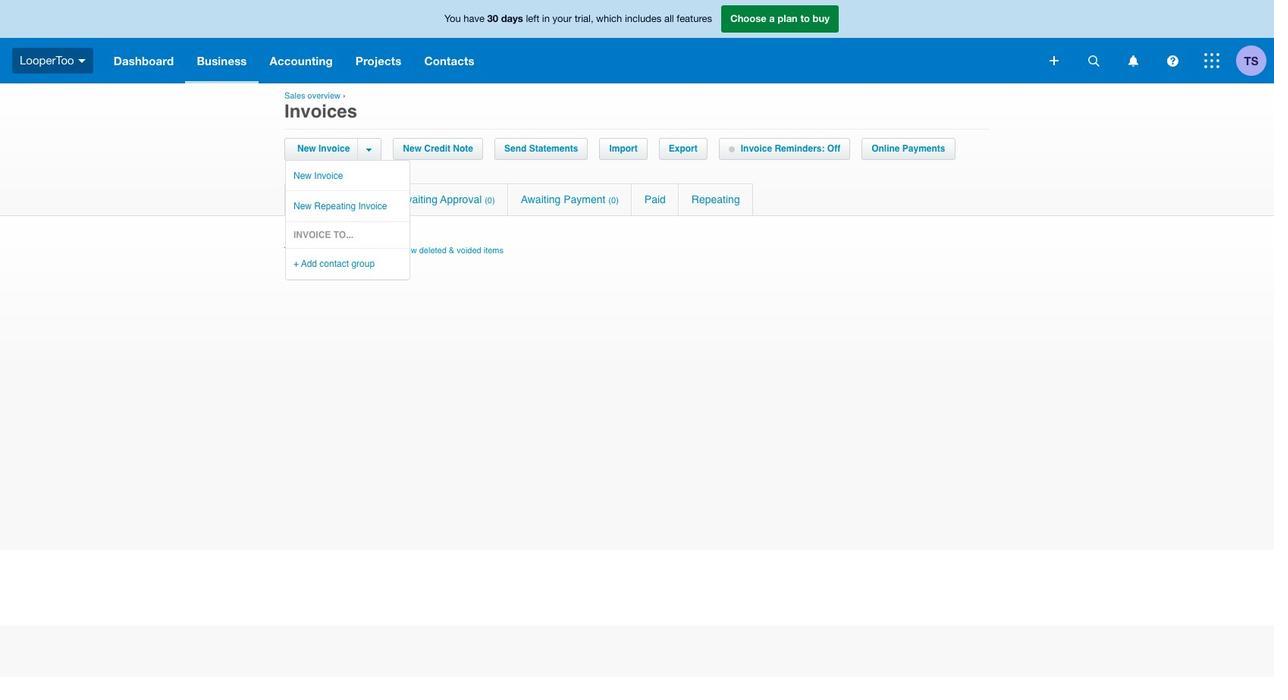 Task type: describe. For each thing, give the bounding box(es) containing it.
sales overview link
[[285, 91, 341, 101]]

all
[[665, 13, 674, 24]]

invoice inside 'link'
[[358, 201, 387, 212]]

show
[[396, 246, 417, 256]]

ts button
[[1237, 38, 1275, 83]]

invoice reminders:                                  off
[[741, 143, 841, 154]]

trial,
[[575, 13, 594, 24]]

import link
[[601, 139, 647, 159]]

new credit note link
[[394, 139, 483, 159]]

draft
[[336, 194, 359, 206]]

ts
[[1245, 54, 1259, 67]]

new for the top new invoice link
[[297, 143, 316, 154]]

0 vertical spatial new invoice link
[[294, 139, 358, 159]]

off
[[828, 143, 841, 154]]

show deleted & voided items link
[[396, 246, 504, 256]]

accounting
[[270, 54, 333, 68]]

to...
[[334, 230, 354, 240]]

invoice
[[294, 230, 331, 240]]

overview
[[308, 91, 341, 101]]

contact
[[320, 259, 349, 270]]

there are no items to display. show deleted & voided items
[[285, 246, 504, 256]]

repeating inside 'link'
[[314, 201, 356, 212]]

dashboard
[[114, 54, 174, 68]]

invoices
[[285, 101, 357, 122]]

(0) inside draft (0)
[[362, 196, 372, 206]]

(0) for awaiting payment
[[609, 196, 619, 206]]

choose
[[731, 12, 767, 24]]

import
[[610, 143, 638, 154]]

note
[[453, 143, 474, 154]]

in
[[542, 13, 550, 24]]

send statements link
[[496, 139, 588, 159]]

plan
[[778, 12, 798, 24]]

30
[[488, 12, 499, 24]]

awaiting approval (0)
[[398, 194, 495, 206]]

svg image inside loopertoo popup button
[[78, 59, 86, 63]]

reminders:
[[775, 143, 825, 154]]

approval
[[440, 194, 482, 206]]

includes
[[625, 13, 662, 24]]

send statements
[[505, 143, 579, 154]]

›
[[343, 91, 346, 101]]

new for the bottom new invoice link
[[294, 171, 312, 181]]

you have 30 days left in your trial, which includes all features
[[445, 12, 713, 24]]

1 horizontal spatial repeating
[[692, 194, 740, 206]]

business button
[[185, 38, 258, 83]]

which
[[597, 13, 623, 24]]

days
[[501, 12, 523, 24]]

1 vertical spatial new invoice link
[[286, 161, 440, 191]]

banner containing ts
[[0, 0, 1275, 83]]

accounting button
[[258, 38, 344, 83]]

buy
[[813, 12, 830, 24]]

voided
[[457, 246, 482, 256]]

paid
[[645, 194, 666, 206]]

business
[[197, 54, 247, 68]]

choose a plan to buy
[[731, 12, 830, 24]]

loopertoo button
[[0, 38, 102, 83]]

sales
[[285, 91, 305, 101]]

deleted
[[419, 246, 447, 256]]

awaiting payment (0)
[[521, 194, 619, 206]]

online payments
[[872, 143, 946, 154]]

contacts
[[425, 54, 475, 68]]



Task type: vqa. For each thing, say whether or not it's contained in the screenshot.
navigation at top containing Dashboard
no



Task type: locate. For each thing, give the bounding box(es) containing it.
0 horizontal spatial svg image
[[1050, 56, 1059, 65]]

new invoice link down invoices
[[294, 139, 358, 159]]

awaiting left the payment
[[521, 194, 561, 206]]

features
[[677, 13, 713, 24]]

invoice to...
[[294, 230, 354, 240]]

to left buy on the top of the page
[[801, 12, 810, 24]]

new inside new repeating invoice 'link'
[[294, 201, 312, 212]]

repeating down export link on the top right of the page
[[692, 194, 740, 206]]

0 horizontal spatial repeating
[[314, 201, 356, 212]]

new credit note
[[403, 143, 474, 154]]

(0) for awaiting approval
[[485, 196, 495, 206]]

contacts button
[[413, 38, 486, 83]]

repeating link
[[679, 184, 753, 216]]

awaiting left approval
[[398, 194, 438, 206]]

new left credit
[[403, 143, 422, 154]]

items down to...
[[335, 246, 355, 256]]

new
[[297, 143, 316, 154], [403, 143, 422, 154], [294, 171, 312, 181], [294, 201, 312, 212]]

&
[[449, 246, 455, 256]]

new repeating invoice link
[[286, 192, 440, 221]]

statements
[[529, 143, 579, 154]]

new invoice for the top new invoice link
[[297, 143, 350, 154]]

new invoice up all
[[294, 171, 343, 181]]

export
[[669, 143, 698, 154]]

1 items from the left
[[335, 246, 355, 256]]

new invoice link up draft (0)
[[286, 161, 440, 191]]

svg image
[[1089, 55, 1100, 66], [1129, 55, 1139, 66], [1168, 55, 1179, 66], [78, 59, 86, 63]]

sales overview › invoices
[[285, 91, 357, 122]]

add
[[301, 259, 317, 270]]

to
[[801, 12, 810, 24], [357, 246, 364, 256]]

all link
[[285, 184, 322, 216]]

dashboard link
[[102, 38, 185, 83]]

display.
[[366, 246, 394, 256]]

+
[[294, 259, 299, 270]]

0 vertical spatial to
[[801, 12, 810, 24]]

2 awaiting from the left
[[521, 194, 561, 206]]

are
[[309, 246, 321, 256]]

new up invoice
[[294, 201, 312, 212]]

to up group at the top left of the page
[[357, 246, 364, 256]]

new invoice
[[297, 143, 350, 154], [294, 171, 343, 181]]

paid link
[[632, 184, 678, 216]]

svg image
[[1205, 53, 1220, 68], [1050, 56, 1059, 65]]

export link
[[660, 139, 707, 159]]

0 horizontal spatial awaiting
[[398, 194, 438, 206]]

(0) inside awaiting approval (0)
[[485, 196, 495, 206]]

your
[[553, 13, 572, 24]]

repeating up to...
[[314, 201, 356, 212]]

+ add contact group link
[[286, 249, 440, 279]]

items right voided
[[484, 246, 504, 256]]

2 horizontal spatial (0)
[[609, 196, 619, 206]]

payments
[[903, 143, 946, 154]]

a
[[770, 12, 775, 24]]

awaiting for awaiting approval
[[398, 194, 438, 206]]

new up all
[[294, 171, 312, 181]]

new invoice down invoices
[[297, 143, 350, 154]]

payment
[[564, 194, 606, 206]]

awaiting for awaiting payment
[[521, 194, 561, 206]]

new invoice for the bottom new invoice link
[[294, 171, 343, 181]]

projects
[[356, 54, 402, 68]]

1 awaiting from the left
[[398, 194, 438, 206]]

new inside new credit note link
[[403, 143, 422, 154]]

new down invoices
[[297, 143, 316, 154]]

2 items from the left
[[484, 246, 504, 256]]

items
[[335, 246, 355, 256], [484, 246, 504, 256]]

projects button
[[344, 38, 413, 83]]

online
[[872, 143, 900, 154]]

loopertoo
[[20, 54, 74, 67]]

you
[[445, 13, 461, 24]]

send
[[505, 143, 527, 154]]

1 horizontal spatial to
[[801, 12, 810, 24]]

all
[[298, 194, 310, 206]]

left
[[526, 13, 540, 24]]

new invoice link
[[294, 139, 358, 159], [286, 161, 440, 191]]

(0) right draft
[[362, 196, 372, 206]]

new for new repeating invoice 'link'
[[294, 201, 312, 212]]

0 horizontal spatial items
[[335, 246, 355, 256]]

group
[[352, 259, 375, 270]]

invoice
[[319, 143, 350, 154], [741, 143, 773, 154], [314, 171, 343, 181], [358, 201, 387, 212]]

1 horizontal spatial items
[[484, 246, 504, 256]]

(0) inside awaiting payment (0)
[[609, 196, 619, 206]]

draft (0)
[[336, 194, 372, 206]]

no
[[323, 246, 332, 256]]

1 horizontal spatial svg image
[[1205, 53, 1220, 68]]

2 (0) from the left
[[485, 196, 495, 206]]

1 horizontal spatial awaiting
[[521, 194, 561, 206]]

1 vertical spatial new invoice
[[294, 171, 343, 181]]

invoice reminders:                                  off link
[[720, 139, 850, 159]]

3 (0) from the left
[[609, 196, 619, 206]]

+ add contact group
[[294, 259, 375, 270]]

0 horizontal spatial (0)
[[362, 196, 372, 206]]

1 (0) from the left
[[362, 196, 372, 206]]

0 vertical spatial new invoice
[[297, 143, 350, 154]]

(0) right the payment
[[609, 196, 619, 206]]

0 horizontal spatial to
[[357, 246, 364, 256]]

banner
[[0, 0, 1275, 83]]

1 horizontal spatial (0)
[[485, 196, 495, 206]]

awaiting
[[398, 194, 438, 206], [521, 194, 561, 206]]

new repeating invoice
[[294, 201, 387, 212]]

have
[[464, 13, 485, 24]]

repeating
[[692, 194, 740, 206], [314, 201, 356, 212]]

(0)
[[362, 196, 372, 206], [485, 196, 495, 206], [609, 196, 619, 206]]

credit
[[424, 143, 451, 154]]

1 vertical spatial to
[[357, 246, 364, 256]]

online payments link
[[863, 139, 955, 159]]

there
[[285, 246, 306, 256]]

(0) right approval
[[485, 196, 495, 206]]



